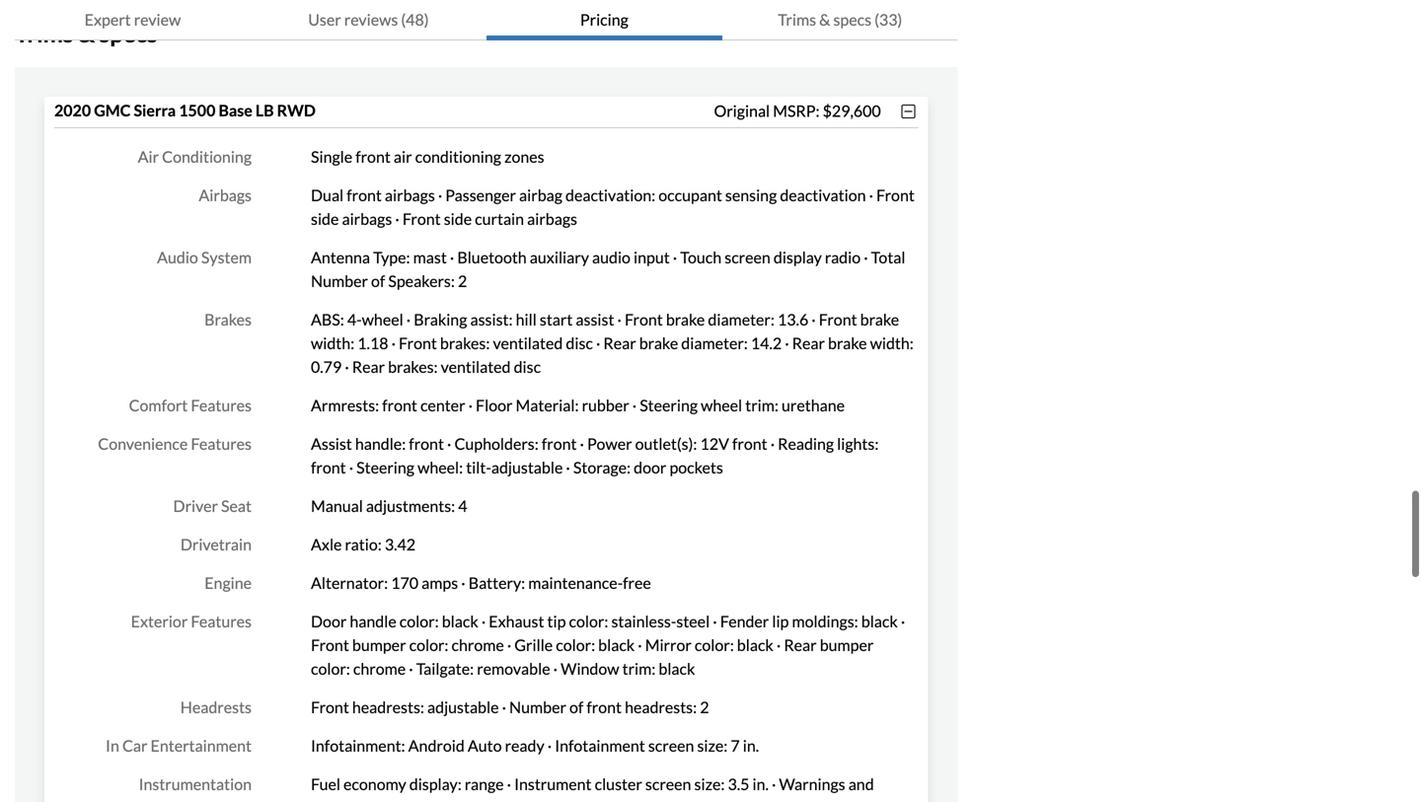 Task type: locate. For each thing, give the bounding box(es) containing it.
1 horizontal spatial of
[[570, 698, 584, 717]]

0 vertical spatial disc
[[566, 334, 593, 353]]

2 vertical spatial screen
[[646, 775, 692, 794]]

2 inside antenna type: mast · bluetooth auxiliary audio input · touch screen display radio · total number of speakers: 2
[[458, 272, 467, 291]]

$29,600
[[823, 101, 881, 120]]

0 vertical spatial ventilated
[[493, 334, 563, 353]]

1 side from the left
[[311, 209, 339, 229]]

1 width: from the left
[[311, 334, 355, 353]]

1 vertical spatial brakes:
[[388, 358, 438, 377]]

tilt-
[[466, 458, 492, 477]]

brake up urethane
[[828, 334, 867, 353]]

brake down the input
[[639, 334, 678, 353]]

side down dual at top
[[311, 209, 339, 229]]

assist
[[576, 310, 614, 329]]

1 horizontal spatial specs
[[834, 10, 872, 29]]

screen left 7 on the bottom right of page
[[648, 737, 694, 756]]

auto
[[468, 737, 502, 756]]

rear down lip
[[784, 636, 817, 655]]

width:
[[311, 334, 355, 353], [870, 334, 914, 353]]

headrests: up infotainment: on the left of the page
[[352, 698, 424, 717]]

0 vertical spatial screen
[[725, 248, 771, 267]]

lip
[[772, 612, 789, 631]]

front down material: at left
[[542, 435, 577, 454]]

lb
[[256, 101, 274, 120]]

wheel up 1.18
[[362, 310, 403, 329]]

0 horizontal spatial number
[[311, 272, 368, 291]]

size:
[[697, 737, 728, 756], [695, 775, 725, 794]]

0 horizontal spatial steering
[[357, 458, 415, 477]]

airbags down air
[[385, 186, 435, 205]]

wheel
[[362, 310, 403, 329], [701, 396, 743, 415]]

axle ratio: 3.42
[[311, 535, 416, 554]]

conditioning
[[415, 147, 502, 166]]

trim: left urethane
[[746, 396, 779, 415]]

amps
[[422, 574, 458, 593]]

display:
[[409, 775, 462, 794]]

specs
[[834, 10, 872, 29], [99, 19, 158, 48]]

chrome
[[452, 636, 504, 655], [353, 660, 406, 679]]

in. right 7 on the bottom right of page
[[743, 737, 759, 756]]

1 horizontal spatial trim:
[[746, 396, 779, 415]]

rwd
[[277, 101, 316, 120]]

number up 'infotainment: android auto ready · infotainment screen size: 7 in.'
[[509, 698, 567, 717]]

0 vertical spatial steering
[[640, 396, 698, 415]]

size: left 3.5
[[695, 775, 725, 794]]

in. right 3.5
[[753, 775, 769, 794]]

& left review
[[78, 19, 95, 48]]

brake down the touch on the top of page
[[666, 310, 705, 329]]

1 vertical spatial steering
[[357, 458, 415, 477]]

1 vertical spatial diameter:
[[682, 334, 748, 353]]

front left air
[[356, 147, 391, 166]]

start
[[540, 310, 573, 329]]

front up infotainment: on the left of the page
[[311, 698, 349, 717]]

original msrp: $29,600
[[714, 101, 881, 120]]

brakes:
[[440, 334, 490, 353], [388, 358, 438, 377]]

brake down total
[[861, 310, 900, 329]]

front up total
[[877, 186, 915, 205]]

1 horizontal spatial &
[[820, 10, 831, 29]]

infotainment
[[555, 737, 645, 756]]

user reviews (48)
[[308, 10, 429, 29]]

0 horizontal spatial chrome
[[353, 660, 406, 679]]

in. inside "fuel economy display: range · instrument cluster screen size: 3.5 in. · warnings and reminders: low oil pressure"
[[753, 775, 769, 794]]

0 horizontal spatial disc
[[514, 358, 541, 377]]

front
[[356, 147, 391, 166], [347, 186, 382, 205], [382, 396, 417, 415], [409, 435, 444, 454], [542, 435, 577, 454], [733, 435, 768, 454], [311, 458, 346, 477], [587, 698, 622, 717]]

black right "moldings:"
[[862, 612, 898, 631]]

brakes: down 1.18
[[388, 358, 438, 377]]

2 vertical spatial features
[[191, 612, 252, 631]]

base
[[219, 101, 253, 120]]

3 features from the top
[[191, 612, 252, 631]]

1 vertical spatial chrome
[[353, 660, 406, 679]]

0 vertical spatial diameter:
[[708, 310, 775, 329]]

battery:
[[469, 574, 525, 593]]

mast
[[413, 248, 447, 267]]

features down comfort features at left
[[191, 435, 252, 454]]

chrome up tailgate:
[[452, 636, 504, 655]]

0 vertical spatial features
[[191, 396, 252, 415]]

mirror
[[645, 636, 692, 655]]

ventilated
[[493, 334, 563, 353], [441, 358, 511, 377]]

headrests: down mirror
[[625, 698, 697, 717]]

wheel up 12v
[[701, 396, 743, 415]]

expert review tab
[[15, 0, 251, 40]]

1 horizontal spatial side
[[444, 209, 472, 229]]

floor
[[476, 396, 513, 415]]

1 horizontal spatial bumper
[[820, 636, 874, 655]]

width: down abs:
[[311, 334, 355, 353]]

screen inside "fuel economy display: range · instrument cluster screen size: 3.5 in. · warnings and reminders: low oil pressure"
[[646, 775, 692, 794]]

bumper
[[352, 636, 406, 655], [820, 636, 874, 655]]

ventilated down hill
[[493, 334, 563, 353]]

curtain
[[475, 209, 524, 229]]

steering down handle:
[[357, 458, 415, 477]]

0 vertical spatial in.
[[743, 737, 759, 756]]

front down door
[[311, 636, 349, 655]]

0 vertical spatial adjustable
[[492, 458, 563, 477]]

1 features from the top
[[191, 396, 252, 415]]

features up convenience features
[[191, 396, 252, 415]]

& left (33)
[[820, 10, 831, 29]]

adjustable inside assist handle: front · cupholders: front · power outlet(s): 12v front · reading lights: front · steering wheel: tilt-adjustable · storage: door pockets
[[492, 458, 563, 477]]

adjustable down tailgate:
[[428, 698, 499, 717]]

width: down total
[[870, 334, 914, 353]]

2 headrests: from the left
[[625, 698, 697, 717]]

2 down steel
[[700, 698, 709, 717]]

brakes: down braking
[[440, 334, 490, 353]]

2 features from the top
[[191, 435, 252, 454]]

diameter: up 14.2
[[708, 310, 775, 329]]

ready
[[505, 737, 545, 756]]

disc down assist
[[566, 334, 593, 353]]

& inside tab
[[820, 10, 831, 29]]

outlet(s):
[[635, 435, 697, 454]]

size: left 7 on the bottom right of page
[[697, 737, 728, 756]]

color: right tip
[[569, 612, 609, 631]]

0 horizontal spatial 2
[[458, 272, 467, 291]]

1 vertical spatial 2
[[700, 698, 709, 717]]

0 horizontal spatial specs
[[99, 19, 158, 48]]

front up "infotainment"
[[587, 698, 622, 717]]

1 horizontal spatial chrome
[[452, 636, 504, 655]]

air
[[138, 147, 159, 166]]

ratio:
[[345, 535, 382, 554]]

0 horizontal spatial width:
[[311, 334, 355, 353]]

screen right cluster
[[646, 775, 692, 794]]

1 vertical spatial number
[[509, 698, 567, 717]]

2 side from the left
[[444, 209, 472, 229]]

review
[[134, 10, 181, 29]]

exterior
[[131, 612, 188, 631]]

features for comfort features
[[191, 396, 252, 415]]

abs: 4-wheel · braking assist: hill start assist · front brake diameter: 13.6 · front brake width: 1.18 · front brakes: ventilated disc · rear brake diameter: 14.2 · rear brake width: 0.79 · rear brakes: ventilated disc
[[311, 310, 914, 377]]

infotainment: android auto ready · infotainment screen size: 7 in.
[[311, 737, 759, 756]]

1 horizontal spatial brakes:
[[440, 334, 490, 353]]

audio
[[592, 248, 631, 267]]

front right 13.6
[[819, 310, 857, 329]]

total
[[871, 248, 906, 267]]

1 vertical spatial trim:
[[623, 660, 656, 679]]

1 vertical spatial in.
[[753, 775, 769, 794]]

1 horizontal spatial width:
[[870, 334, 914, 353]]

exhaust
[[489, 612, 544, 631]]

assist
[[311, 435, 352, 454]]

rear down assist
[[604, 334, 636, 353]]

front right dual at top
[[347, 186, 382, 205]]

rear down 13.6
[[792, 334, 825, 353]]

color: down 170
[[400, 612, 439, 631]]

minus square image
[[899, 104, 919, 120]]

adjustable
[[492, 458, 563, 477], [428, 698, 499, 717]]

side down passenger
[[444, 209, 472, 229]]

airbags down airbag
[[527, 209, 578, 229]]

of down "window" on the left of page
[[570, 698, 584, 717]]

0 vertical spatial of
[[371, 272, 385, 291]]

&
[[820, 10, 831, 29], [78, 19, 95, 48]]

screen right the touch on the top of page
[[725, 248, 771, 267]]

1 vertical spatial wheel
[[701, 396, 743, 415]]

specs inside tab
[[834, 10, 872, 29]]

1 vertical spatial of
[[570, 698, 584, 717]]

0 horizontal spatial wheel
[[362, 310, 403, 329]]

trim: down mirror
[[623, 660, 656, 679]]

trims left expert in the left of the page
[[15, 19, 73, 48]]

diameter: left 14.2
[[682, 334, 748, 353]]

bumper down handle
[[352, 636, 406, 655]]

cluster
[[595, 775, 643, 794]]

0 horizontal spatial trim:
[[623, 660, 656, 679]]

0 horizontal spatial side
[[311, 209, 339, 229]]

2
[[458, 272, 467, 291], [700, 698, 709, 717]]

driver seat
[[173, 497, 252, 516]]

airbags
[[385, 186, 435, 205], [342, 209, 392, 229], [527, 209, 578, 229]]

2 down the bluetooth
[[458, 272, 467, 291]]

features down engine
[[191, 612, 252, 631]]

1 horizontal spatial headrests:
[[625, 698, 697, 717]]

ventilated up floor
[[441, 358, 511, 377]]

air
[[394, 147, 412, 166]]

0 horizontal spatial brakes:
[[388, 358, 438, 377]]

0 horizontal spatial of
[[371, 272, 385, 291]]

steering up outlet(s):
[[640, 396, 698, 415]]

headrests:
[[352, 698, 424, 717], [625, 698, 697, 717]]

low
[[389, 799, 414, 803]]

number
[[311, 272, 368, 291], [509, 698, 567, 717]]

number down antenna on the top left of the page
[[311, 272, 368, 291]]

reviews
[[344, 10, 398, 29]]

0 vertical spatial 2
[[458, 272, 467, 291]]

& for trims & specs
[[78, 19, 95, 48]]

rear inside door handle color: black · exhaust tip color: stainless-steel · fender lip moldings: black · front bumper color: chrome · grille color: black · mirror color: black · rear bumper color: chrome · tailgate: removable · window trim: black
[[784, 636, 817, 655]]

1 vertical spatial size:
[[695, 775, 725, 794]]

0 vertical spatial chrome
[[452, 636, 504, 655]]

black up "window" on the left of page
[[598, 636, 635, 655]]

power
[[587, 435, 632, 454]]

instrument
[[514, 775, 592, 794]]

input
[[634, 248, 670, 267]]

0 horizontal spatial bumper
[[352, 636, 406, 655]]

chrome down handle
[[353, 660, 406, 679]]

·
[[438, 186, 443, 205], [869, 186, 874, 205], [395, 209, 400, 229], [450, 248, 454, 267], [673, 248, 677, 267], [864, 248, 868, 267], [407, 310, 411, 329], [618, 310, 622, 329], [812, 310, 816, 329], [392, 334, 396, 353], [596, 334, 601, 353], [785, 334, 789, 353], [345, 358, 349, 377], [469, 396, 473, 415], [633, 396, 637, 415], [447, 435, 452, 454], [580, 435, 584, 454], [771, 435, 775, 454], [349, 458, 354, 477], [566, 458, 570, 477], [461, 574, 466, 593], [482, 612, 486, 631], [713, 612, 717, 631], [901, 612, 906, 631], [507, 636, 512, 655], [638, 636, 642, 655], [777, 636, 781, 655], [409, 660, 413, 679], [554, 660, 558, 679], [502, 698, 506, 717], [548, 737, 552, 756], [507, 775, 511, 794], [772, 775, 776, 794]]

entertainment
[[151, 737, 252, 756]]

front down assist
[[311, 458, 346, 477]]

trims inside trims & specs (33) tab
[[778, 10, 816, 29]]

free
[[623, 574, 651, 593]]

3.42
[[385, 535, 416, 554]]

hill
[[516, 310, 537, 329]]

2 bumper from the left
[[820, 636, 874, 655]]

color: down door
[[311, 660, 350, 679]]

tab list
[[15, 0, 958, 40]]

in
[[106, 737, 119, 756]]

of down type:
[[371, 272, 385, 291]]

steering inside assist handle: front · cupholders: front · power outlet(s): 12v front · reading lights: front · steering wheel: tilt-adjustable · storage: door pockets
[[357, 458, 415, 477]]

pricing tab
[[487, 0, 722, 40]]

adjustable down cupholders:
[[492, 458, 563, 477]]

1 vertical spatial features
[[191, 435, 252, 454]]

0 horizontal spatial &
[[78, 19, 95, 48]]

0 vertical spatial wheel
[[362, 310, 403, 329]]

diameter:
[[708, 310, 775, 329], [682, 334, 748, 353]]

comfort features
[[129, 396, 252, 415]]

screen inside antenna type: mast · bluetooth auxiliary audio input · touch screen display radio · total number of speakers: 2
[[725, 248, 771, 267]]

color: down steel
[[695, 636, 734, 655]]

trim:
[[746, 396, 779, 415], [623, 660, 656, 679]]

exterior features
[[131, 612, 252, 631]]

1 vertical spatial disc
[[514, 358, 541, 377]]

disc up material: at left
[[514, 358, 541, 377]]

reading
[[778, 435, 834, 454]]

bumper down "moldings:"
[[820, 636, 874, 655]]

1 horizontal spatial trims
[[778, 10, 816, 29]]

0 horizontal spatial headrests:
[[352, 698, 424, 717]]

14.2
[[751, 334, 782, 353]]

trims up original msrp: $29,600
[[778, 10, 816, 29]]

0 horizontal spatial trims
[[15, 19, 73, 48]]

0 vertical spatial number
[[311, 272, 368, 291]]



Task type: describe. For each thing, give the bounding box(es) containing it.
economy
[[344, 775, 406, 794]]

pockets
[[670, 458, 724, 477]]

black down fender
[[737, 636, 774, 655]]

infotainment:
[[311, 737, 405, 756]]

trims & specs (33) tab
[[722, 0, 958, 40]]

black down mirror
[[659, 660, 695, 679]]

specs for trims & specs (33)
[[834, 10, 872, 29]]

fuel economy display: range · instrument cluster screen size: 3.5 in. · warnings and reminders: low oil pressure
[[311, 775, 874, 803]]

(48)
[[401, 10, 429, 29]]

removable
[[477, 660, 550, 679]]

headrests
[[180, 698, 252, 717]]

conditioning
[[162, 147, 252, 166]]

auxiliary
[[530, 248, 589, 267]]

deactivation
[[780, 186, 866, 205]]

user reviews (48) tab
[[251, 0, 487, 40]]

0 vertical spatial trim:
[[746, 396, 779, 415]]

1.18
[[358, 334, 389, 353]]

grille
[[515, 636, 553, 655]]

braking
[[414, 310, 467, 329]]

touch
[[680, 248, 722, 267]]

fender
[[720, 612, 769, 631]]

12v
[[700, 435, 730, 454]]

seat
[[221, 497, 252, 516]]

color: up "window" on the left of page
[[556, 636, 595, 655]]

android
[[408, 737, 465, 756]]

color: up tailgate:
[[409, 636, 449, 655]]

& for trims & specs (33)
[[820, 10, 831, 29]]

features for convenience features
[[191, 435, 252, 454]]

wheel inside abs: 4-wheel · braking assist: hill start assist · front brake diameter: 13.6 · front brake width: 1.18 · front brakes: ventilated disc · rear brake diameter: 14.2 · rear brake width: 0.79 · rear brakes: ventilated disc
[[362, 310, 403, 329]]

pricing
[[580, 10, 629, 29]]

1 horizontal spatial steering
[[640, 396, 698, 415]]

audio
[[157, 248, 198, 267]]

display
[[774, 248, 822, 267]]

trims for trims & specs
[[15, 19, 73, 48]]

0 vertical spatial brakes:
[[440, 334, 490, 353]]

audio system
[[157, 248, 252, 267]]

rubber
[[582, 396, 630, 415]]

1 bumper from the left
[[352, 636, 406, 655]]

material:
[[516, 396, 579, 415]]

expert review
[[85, 10, 181, 29]]

oil
[[417, 799, 434, 803]]

lights:
[[837, 435, 879, 454]]

deactivation:
[[566, 186, 656, 205]]

handle:
[[355, 435, 406, 454]]

abs:
[[311, 310, 344, 329]]

msrp:
[[773, 101, 820, 120]]

pressure
[[437, 799, 497, 803]]

front inside door handle color: black · exhaust tip color: stainless-steel · fender lip moldings: black · front bumper color: chrome · grille color: black · mirror color: black · rear bumper color: chrome · tailgate: removable · window trim: black
[[311, 636, 349, 655]]

stainless-
[[612, 612, 677, 631]]

assist handle: front · cupholders: front · power outlet(s): 12v front · reading lights: front · steering wheel: tilt-adjustable · storage: door pockets
[[311, 435, 879, 477]]

front up handle:
[[382, 396, 417, 415]]

axle
[[311, 535, 342, 554]]

airbag
[[519, 186, 563, 205]]

fuel
[[311, 775, 341, 794]]

manual adjustments: 4
[[311, 497, 468, 516]]

brakes
[[205, 310, 252, 329]]

instrumentation
[[139, 775, 252, 794]]

warnings
[[779, 775, 846, 794]]

front headrests: adjustable · number of front headrests: 2
[[311, 698, 709, 717]]

front inside dual front airbags · passenger airbag deactivation: occupant sensing deactivation · front side airbags · front side curtain airbags
[[347, 186, 382, 205]]

0 vertical spatial size:
[[697, 737, 728, 756]]

size: inside "fuel economy display: range · instrument cluster screen size: 3.5 in. · warnings and reminders: low oil pressure"
[[695, 775, 725, 794]]

front up wheel:
[[409, 435, 444, 454]]

2020 gmc sierra 1500 base lb rwd
[[54, 101, 316, 120]]

user
[[308, 10, 341, 29]]

armrests:
[[311, 396, 379, 415]]

front down braking
[[399, 334, 437, 353]]

comfort
[[129, 396, 188, 415]]

1 horizontal spatial number
[[509, 698, 567, 717]]

convenience features
[[98, 435, 252, 454]]

zones
[[505, 147, 545, 166]]

front right 12v
[[733, 435, 768, 454]]

170
[[391, 574, 419, 593]]

0.79
[[311, 358, 342, 377]]

tab list containing expert review
[[15, 0, 958, 40]]

door
[[311, 612, 347, 631]]

4-
[[347, 310, 362, 329]]

features for exterior features
[[191, 612, 252, 631]]

maintenance-
[[528, 574, 623, 593]]

dual
[[311, 186, 344, 205]]

airbags up type:
[[342, 209, 392, 229]]

1 headrests: from the left
[[352, 698, 424, 717]]

1 horizontal spatial wheel
[[701, 396, 743, 415]]

convenience
[[98, 435, 188, 454]]

1 vertical spatial adjustable
[[428, 698, 499, 717]]

handle
[[350, 612, 397, 631]]

2 width: from the left
[[870, 334, 914, 353]]

alternator:
[[311, 574, 388, 593]]

original
[[714, 101, 770, 120]]

type:
[[373, 248, 410, 267]]

tip
[[547, 612, 566, 631]]

1 horizontal spatial disc
[[566, 334, 593, 353]]

black down the amps at the left of page
[[442, 612, 479, 631]]

rear down 1.18
[[352, 358, 385, 377]]

specs for trims & specs
[[99, 19, 158, 48]]

sierra
[[134, 101, 176, 120]]

bluetooth
[[457, 248, 527, 267]]

trim: inside door handle color: black · exhaust tip color: stainless-steel · fender lip moldings: black · front bumper color: chrome · grille color: black · mirror color: black · rear bumper color: chrome · tailgate: removable · window trim: black
[[623, 660, 656, 679]]

airbags
[[199, 186, 252, 205]]

7
[[731, 737, 740, 756]]

(33)
[[875, 10, 903, 29]]

1 vertical spatial screen
[[648, 737, 694, 756]]

cupholders:
[[455, 435, 539, 454]]

1 horizontal spatial 2
[[700, 698, 709, 717]]

number inside antenna type: mast · bluetooth auxiliary audio input · touch screen display radio · total number of speakers: 2
[[311, 272, 368, 291]]

assist:
[[470, 310, 513, 329]]

of inside antenna type: mast · bluetooth auxiliary audio input · touch screen display radio · total number of speakers: 2
[[371, 272, 385, 291]]

radio
[[825, 248, 861, 267]]

trims & specs (33)
[[778, 10, 903, 29]]

2020
[[54, 101, 91, 120]]

antenna type: mast · bluetooth auxiliary audio input · touch screen display radio · total number of speakers: 2
[[311, 248, 906, 291]]

and
[[849, 775, 874, 794]]

tailgate:
[[416, 660, 474, 679]]

urethane
[[782, 396, 845, 415]]

gmc
[[94, 101, 131, 120]]

door
[[634, 458, 667, 477]]

front right assist
[[625, 310, 663, 329]]

trims for trims & specs (33)
[[778, 10, 816, 29]]

antenna
[[311, 248, 370, 267]]

1 vertical spatial ventilated
[[441, 358, 511, 377]]

front up the mast
[[403, 209, 441, 229]]



Task type: vqa. For each thing, say whether or not it's contained in the screenshot.
the left Thornton, CO
no



